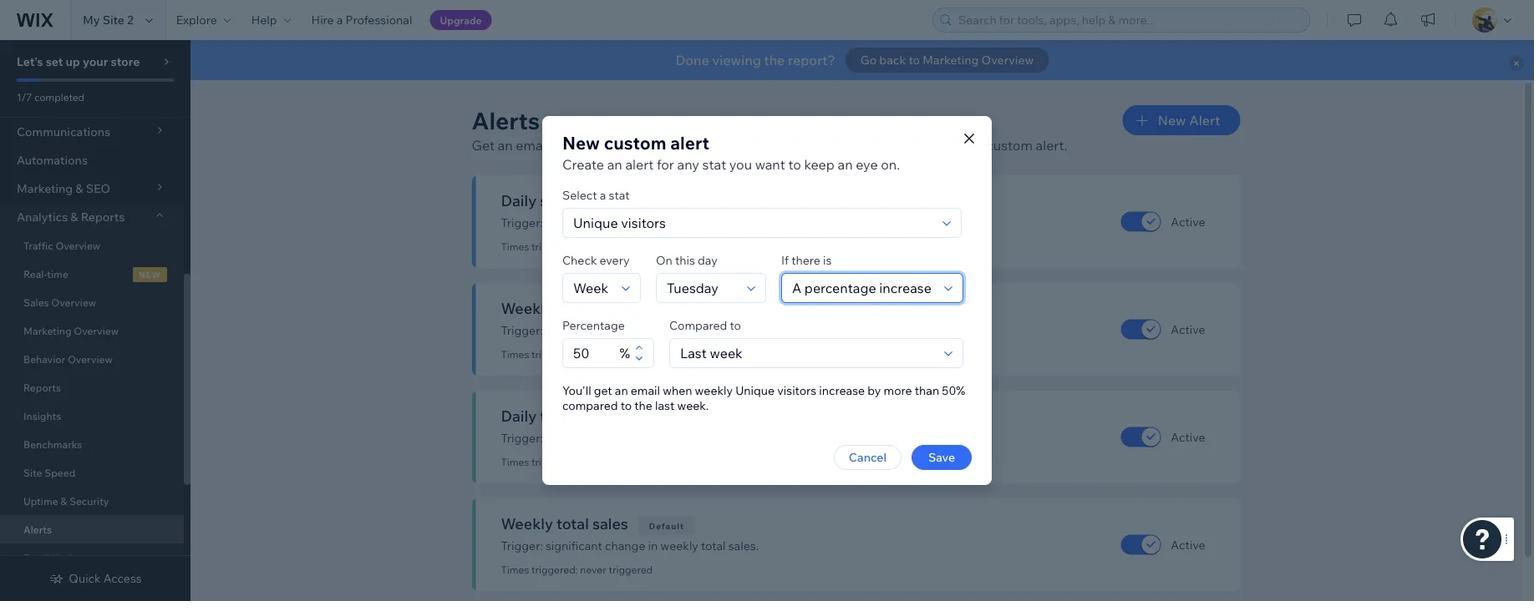 Task type: describe. For each thing, give the bounding box(es) containing it.
never for daily total sales
[[580, 456, 606, 469]]

on this day
[[656, 253, 718, 268]]

analytics & reports
[[17, 210, 125, 224]]

0 vertical spatial site
[[102, 13, 124, 27]]

by
[[868, 384, 881, 398]]

times triggered: never triggered for daily site sessions
[[501, 241, 653, 253]]

marketing overview
[[23, 325, 119, 337]]

want
[[755, 156, 785, 173]]

on.
[[881, 156, 900, 173]]

1 vertical spatial stat
[[609, 188, 630, 203]]

email updates link
[[0, 544, 184, 572]]

select
[[562, 188, 597, 203]]

overview inside button
[[981, 53, 1034, 67]]

insights
[[23, 410, 61, 422]]

done viewing the report? alert
[[191, 40, 1534, 80]]

significant inside alerts get an email alert when there's a significant change in key stats, or create your own custom alert.
[[675, 137, 740, 154]]

active for weekly total sales
[[1171, 538, 1205, 552]]

traffic overview
[[23, 239, 100, 252]]

daily for daily site sessions
[[501, 191, 537, 210]]

sessions. for daily site sessions
[[711, 216, 761, 230]]

significant for weekly total sales
[[546, 539, 602, 554]]

an inside you'll get an email when weekly unique visitors increase by more than 50% compared to the last week.
[[615, 384, 628, 398]]

new for alert
[[1158, 112, 1186, 129]]

eye
[[856, 156, 878, 173]]

my site 2
[[83, 13, 134, 27]]

keep
[[804, 156, 835, 173]]

weekly for weekly site sessions
[[501, 299, 553, 318]]

times for daily site sessions
[[501, 241, 529, 253]]

upgrade button
[[430, 10, 492, 30]]

this
[[675, 253, 695, 268]]

compared
[[669, 318, 727, 333]]

change for weekly total sales
[[605, 539, 645, 554]]

50%
[[942, 384, 965, 398]]

triggered for daily total sales
[[609, 456, 653, 469]]

weekly site sessions
[[501, 299, 646, 318]]

the inside you'll get an email when weekly unique visitors increase by more than 50% compared to the last week.
[[634, 399, 652, 413]]

1 vertical spatial reports
[[23, 381, 61, 394]]

change for weekly site sessions
[[605, 323, 645, 338]]

more
[[884, 384, 912, 398]]

in for daily site sessions
[[648, 216, 658, 230]]

let's
[[17, 54, 43, 69]]

2 horizontal spatial alert
[[670, 132, 709, 154]]

trigger: for daily total sales
[[501, 431, 543, 446]]

hire a professional
[[311, 13, 412, 27]]

default for weekly site sessions
[[667, 305, 702, 316]]

than
[[915, 384, 939, 398]]

Search for tools, apps, help & more... field
[[953, 8, 1304, 32]]

go back to marketing overview button
[[845, 48, 1049, 73]]

change inside alerts get an email alert when there's a significant change in key stats, or create your own custom alert.
[[743, 137, 789, 154]]

help
[[251, 13, 277, 27]]

daily total sales
[[501, 407, 612, 425]]

triggered for daily site sessions
[[609, 241, 653, 253]]

times triggered: never triggered for weekly total sales
[[501, 564, 653, 577]]

hire a professional link
[[301, 0, 422, 40]]

in for weekly site sessions
[[648, 323, 658, 338]]

own
[[957, 137, 983, 154]]

a inside alerts get an email alert when there's a significant change in key stats, or create your own custom alert.
[[665, 137, 672, 154]]

trigger: significant change in weekly site sessions.
[[501, 323, 773, 338]]

uptime & security
[[23, 495, 109, 508]]

daily site sessions
[[501, 191, 630, 210]]

active for daily total sales
[[1171, 430, 1205, 445]]

email
[[23, 552, 49, 564]]

week.
[[677, 399, 709, 413]]

custom inside alerts get an email alert when there's a significant change in key stats, or create your own custom alert.
[[986, 137, 1033, 154]]

never for daily site sessions
[[580, 241, 606, 253]]

explore
[[176, 13, 217, 27]]

automations link
[[0, 146, 184, 175]]

times for weekly total sales
[[501, 564, 529, 577]]

to inside new custom alert create an alert for any stat you want to keep an eye on.
[[788, 156, 801, 173]]

time
[[47, 268, 68, 280]]

there
[[791, 253, 820, 268]]

real-
[[23, 268, 47, 280]]

weekly for sales
[[661, 539, 698, 554]]

change for daily total sales
[[605, 431, 645, 446]]

select a stat
[[562, 188, 630, 203]]

triggered for weekly total sales
[[609, 564, 653, 577]]

reports inside popup button
[[81, 210, 125, 224]]

Select a stat field
[[568, 209, 938, 237]]

analytics & reports button
[[0, 203, 184, 231]]

site down on this day "field"
[[701, 323, 721, 338]]

any
[[677, 156, 699, 173]]

triggered: for weekly site sessions
[[531, 348, 578, 361]]

1/7
[[17, 91, 32, 103]]

daily for sessions
[[661, 216, 686, 230]]

benchmarks
[[23, 438, 82, 451]]

increase
[[819, 384, 865, 398]]

site down create
[[540, 191, 566, 210]]

help button
[[241, 0, 301, 40]]

& for security
[[60, 495, 67, 508]]

behavior overview link
[[0, 345, 184, 374]]

2
[[127, 13, 134, 27]]

sessions for weekly site sessions
[[586, 299, 646, 318]]

1 horizontal spatial alert
[[625, 156, 654, 173]]

sales overview
[[23, 296, 96, 309]]

visitors
[[777, 384, 817, 398]]

trigger: for weekly total sales
[[501, 539, 543, 554]]

on
[[656, 253, 673, 268]]

done
[[676, 52, 709, 69]]

If there is field
[[787, 274, 939, 302]]

times triggered: never triggered for weekly site sessions
[[501, 348, 653, 361]]

site up percentage on the left bottom of the page
[[556, 299, 582, 318]]

new
[[139, 269, 161, 280]]

marketing overview link
[[0, 317, 184, 345]]

new alert
[[1158, 112, 1220, 129]]

daily for daily total sales
[[501, 407, 537, 425]]

day
[[698, 253, 718, 268]]

if
[[781, 253, 789, 268]]

benchmarks link
[[0, 430, 184, 459]]

to right the compared
[[730, 318, 741, 333]]

traffic
[[23, 239, 53, 252]]

times for weekly site sessions
[[501, 348, 529, 361]]

insights link
[[0, 402, 184, 430]]

email for alerts
[[516, 137, 549, 154]]

get
[[594, 384, 612, 398]]

compared to
[[669, 318, 741, 333]]

weekly total sales
[[501, 514, 628, 533]]

professional
[[346, 13, 412, 27]]

sessions for daily site sessions
[[569, 191, 630, 210]]

an inside alerts get an email alert when there's a significant change in key stats, or create your own custom alert.
[[498, 137, 513, 154]]

new custom alert create an alert for any stat you want to keep an eye on.
[[562, 132, 900, 173]]

sales for daily total sales
[[576, 407, 612, 425]]

an right create
[[607, 156, 622, 173]]

Percentage text field
[[568, 339, 620, 368]]

marketing inside the sidebar element
[[23, 325, 72, 337]]

significant for weekly site sessions
[[546, 323, 602, 338]]

never for weekly site sessions
[[580, 348, 606, 361]]

set
[[46, 54, 63, 69]]

significant for daily total sales
[[546, 431, 602, 446]]



Task type: vqa. For each thing, say whether or not it's contained in the screenshot.
Create Logo button
no



Task type: locate. For each thing, give the bounding box(es) containing it.
the left report?
[[764, 52, 785, 69]]

0 vertical spatial sales.
[[716, 431, 747, 446]]

1 horizontal spatial a
[[600, 188, 606, 203]]

compared
[[562, 399, 618, 413]]

hire
[[311, 13, 334, 27]]

1 vertical spatial your
[[926, 137, 954, 154]]

0 vertical spatial stat
[[702, 156, 726, 173]]

alerts get an email alert when there's a significant change in key stats, or create your own custom alert.
[[472, 106, 1067, 154]]

0 horizontal spatial alerts
[[23, 523, 52, 536]]

1 horizontal spatial &
[[70, 210, 78, 224]]

never down trigger: significant change in weekly total sales.
[[580, 564, 606, 577]]

overview
[[981, 53, 1034, 67], [55, 239, 100, 252], [51, 296, 96, 309], [74, 325, 119, 337], [68, 353, 113, 366]]

significant down daily site sessions
[[546, 216, 602, 230]]

your left own
[[926, 137, 954, 154]]

daily for sales
[[661, 431, 686, 446]]

0 vertical spatial alerts
[[472, 106, 540, 135]]

trigger: down weekly total sales
[[501, 539, 543, 554]]

1 vertical spatial site
[[23, 467, 42, 479]]

security
[[69, 495, 109, 508]]

0 vertical spatial weekly
[[501, 299, 553, 318]]

weekly inside you'll get an email when weekly unique visitors increase by more than 50% compared to the last week.
[[695, 384, 733, 398]]

site inside the sidebar element
[[23, 467, 42, 479]]

the left last
[[634, 399, 652, 413]]

1 horizontal spatial custom
[[986, 137, 1033, 154]]

trigger: significant change in daily total sales.
[[501, 431, 747, 446]]

triggered down trigger: significant change in weekly total sales.
[[609, 564, 653, 577]]

1 horizontal spatial marketing
[[923, 53, 979, 67]]

1 vertical spatial new
[[562, 132, 600, 154]]

1 vertical spatial sales
[[592, 514, 628, 533]]

1 daily from the top
[[501, 191, 537, 210]]

your inside the sidebar element
[[83, 54, 108, 69]]

1 vertical spatial when
[[663, 384, 692, 398]]

create
[[884, 137, 923, 154]]

1 vertical spatial daily
[[501, 407, 537, 425]]

new for custom
[[562, 132, 600, 154]]

alert up any
[[670, 132, 709, 154]]

quick
[[69, 572, 101, 586]]

check every
[[562, 253, 630, 268]]

0 horizontal spatial custom
[[604, 132, 666, 154]]

2 triggered: from the top
[[531, 348, 578, 361]]

overview for traffic overview
[[55, 239, 100, 252]]

alerts up email
[[23, 523, 52, 536]]

to inside button
[[909, 53, 920, 67]]

1 active from the top
[[1171, 214, 1205, 229]]

1 horizontal spatial new
[[1158, 112, 1186, 129]]

1 horizontal spatial the
[[764, 52, 785, 69]]

marketing up behavior in the left bottom of the page
[[23, 325, 72, 337]]

triggered down trigger: significant change in daily total sales.
[[609, 456, 653, 469]]

completed
[[34, 91, 85, 103]]

0 vertical spatial the
[[764, 52, 785, 69]]

triggered
[[609, 241, 653, 253], [609, 348, 653, 361], [609, 456, 653, 469], [609, 564, 653, 577]]

a up for
[[665, 137, 672, 154]]

trigger: down weekly site sessions
[[501, 323, 543, 338]]

4 active from the top
[[1171, 538, 1205, 552]]

to up trigger: significant change in daily total sales.
[[621, 399, 632, 413]]

significant up any
[[675, 137, 740, 154]]

you'll get an email when weekly unique visitors increase by more than 50% compared to the last week.
[[562, 384, 965, 413]]

0 vertical spatial reports
[[81, 210, 125, 224]]

trigger: significant change in weekly total sales.
[[501, 539, 759, 554]]

sales. for weekly total sales
[[728, 539, 759, 554]]

0 horizontal spatial the
[[634, 399, 652, 413]]

4 triggered from the top
[[609, 564, 653, 577]]

2 never from the top
[[580, 348, 606, 361]]

a for professional
[[337, 13, 343, 27]]

& inside popup button
[[70, 210, 78, 224]]

1 horizontal spatial reports
[[81, 210, 125, 224]]

you
[[729, 156, 752, 173]]

for
[[657, 156, 674, 173]]

sales
[[576, 407, 612, 425], [592, 514, 628, 533]]

trigger: for weekly site sessions
[[501, 323, 543, 338]]

save button
[[912, 445, 972, 470]]

custom
[[604, 132, 666, 154], [986, 137, 1033, 154]]

a right hire
[[337, 13, 343, 27]]

On this day field
[[662, 274, 742, 302]]

alerts link
[[0, 516, 184, 544]]

triggered: up you'll
[[531, 348, 578, 361]]

2 active from the top
[[1171, 322, 1205, 337]]

Compared to field
[[675, 339, 939, 368]]

1 vertical spatial sessions
[[586, 299, 646, 318]]

0 vertical spatial sessions
[[569, 191, 630, 210]]

0 vertical spatial when
[[584, 137, 618, 154]]

email up last
[[631, 384, 660, 398]]

overview for sales overview
[[51, 296, 96, 309]]

real-time
[[23, 268, 68, 280]]

1 horizontal spatial stat
[[702, 156, 726, 173]]

3 never from the top
[[580, 456, 606, 469]]

speed
[[44, 467, 75, 479]]

go back to marketing overview
[[860, 53, 1034, 67]]

& inside "link"
[[60, 495, 67, 508]]

active for weekly site sessions
[[1171, 322, 1205, 337]]

a right select
[[600, 188, 606, 203]]

when inside alerts get an email alert when there's a significant change in key stats, or create your own custom alert.
[[584, 137, 618, 154]]

times down weekly total sales
[[501, 564, 529, 577]]

there's
[[621, 137, 662, 154]]

stat right any
[[702, 156, 726, 173]]

site speed
[[23, 467, 75, 479]]

never down percentage on the left bottom of the page
[[580, 348, 606, 361]]

if there is
[[781, 253, 832, 268]]

sessions. for weekly site sessions
[[723, 323, 773, 338]]

2 times triggered: never triggered from the top
[[501, 348, 653, 361]]

triggered: for daily total sales
[[531, 456, 578, 469]]

0 horizontal spatial reports
[[23, 381, 61, 394]]

analytics
[[17, 210, 68, 224]]

sessions. up unique
[[723, 323, 773, 338]]

daily left select
[[501, 191, 537, 210]]

a for stat
[[600, 188, 606, 203]]

daily up on
[[661, 216, 686, 230]]

default for daily total sales
[[633, 413, 668, 424]]

1 vertical spatial sales.
[[728, 539, 759, 554]]

overview for marketing overview
[[74, 325, 119, 337]]

when inside you'll get an email when weekly unique visitors increase by more than 50% compared to the last week.
[[663, 384, 692, 398]]

the inside alert
[[764, 52, 785, 69]]

in
[[792, 137, 804, 154], [648, 216, 658, 230], [648, 323, 658, 338], [648, 431, 658, 446], [648, 539, 658, 554]]

email for you'll
[[631, 384, 660, 398]]

2 trigger: from the top
[[501, 323, 543, 338]]

trigger: down daily site sessions
[[501, 216, 543, 230]]

4 trigger: from the top
[[501, 539, 543, 554]]

Check every field
[[568, 274, 617, 302]]

triggered: for weekly total sales
[[531, 564, 578, 577]]

& right uptime
[[60, 495, 67, 508]]

4 times from the top
[[501, 564, 529, 577]]

triggered for weekly site sessions
[[609, 348, 653, 361]]

1 vertical spatial marketing
[[23, 325, 72, 337]]

every
[[600, 253, 630, 268]]

sales up trigger: significant change in weekly total sales.
[[592, 514, 628, 533]]

daily left the compared
[[501, 407, 537, 425]]

1 triggered from the top
[[609, 241, 653, 253]]

3 trigger: from the top
[[501, 431, 543, 446]]

new alert button
[[1123, 105, 1240, 135]]

times triggered: never triggered down the daily total sales
[[501, 456, 653, 469]]

0 horizontal spatial email
[[516, 137, 549, 154]]

your inside alerts get an email alert when there's a significant change in key stats, or create your own custom alert.
[[926, 137, 954, 154]]

2 daily from the top
[[661, 431, 686, 446]]

report?
[[788, 52, 835, 69]]

an right get
[[498, 137, 513, 154]]

2 times from the top
[[501, 348, 529, 361]]

reports up insights
[[23, 381, 61, 394]]

4 never from the top
[[580, 564, 606, 577]]

done viewing the report?
[[676, 52, 835, 69]]

uptime & security link
[[0, 487, 184, 516]]

1 vertical spatial email
[[631, 384, 660, 398]]

change up every
[[605, 216, 645, 230]]

alert inside alerts get an email alert when there's a significant change in key stats, or create your own custom alert.
[[552, 137, 581, 154]]

%
[[620, 345, 630, 362]]

0 horizontal spatial when
[[584, 137, 618, 154]]

trigger: for daily site sessions
[[501, 216, 543, 230]]

marketing
[[923, 53, 979, 67], [23, 325, 72, 337]]

sessions up trigger: significant change in daily site sessions.
[[569, 191, 630, 210]]

active
[[1171, 214, 1205, 229], [1171, 322, 1205, 337], [1171, 430, 1205, 445], [1171, 538, 1205, 552]]

alerts for alerts
[[23, 523, 52, 536]]

alert down there's
[[625, 156, 654, 173]]

times for daily total sales
[[501, 456, 529, 469]]

new inside button
[[1158, 112, 1186, 129]]

traffic overview link
[[0, 231, 184, 260]]

sessions. up "day"
[[711, 216, 761, 230]]

4 times triggered: never triggered from the top
[[501, 564, 653, 577]]

to right back
[[909, 53, 920, 67]]

1 daily from the top
[[661, 216, 686, 230]]

3 times from the top
[[501, 456, 529, 469]]

custom inside new custom alert create an alert for any stat you want to keep an eye on.
[[604, 132, 666, 154]]

overview for behavior overview
[[68, 353, 113, 366]]

site
[[102, 13, 124, 27], [23, 467, 42, 479]]

site up "day"
[[689, 216, 709, 230]]

times triggered: never triggered up check every field
[[501, 241, 653, 253]]

default up the compared
[[667, 305, 702, 316]]

save
[[928, 450, 955, 465]]

& up traffic overview
[[70, 210, 78, 224]]

3 active from the top
[[1171, 430, 1205, 445]]

is
[[823, 253, 832, 268]]

unique
[[735, 384, 775, 398]]

1 vertical spatial alerts
[[23, 523, 52, 536]]

1 horizontal spatial when
[[663, 384, 692, 398]]

default up trigger: significant change in daily total sales.
[[633, 413, 668, 424]]

default up trigger: significant change in weekly total sales.
[[649, 521, 684, 531]]

daily
[[661, 216, 686, 230], [661, 431, 686, 446]]

0 horizontal spatial marketing
[[23, 325, 72, 337]]

1 trigger: from the top
[[501, 216, 543, 230]]

significant down weekly site sessions
[[546, 323, 602, 338]]

your
[[83, 54, 108, 69], [926, 137, 954, 154]]

2 vertical spatial weekly
[[661, 539, 698, 554]]

default for daily site sessions
[[651, 198, 686, 208]]

email updates
[[23, 552, 91, 564]]

weekly for sessions
[[661, 323, 698, 338]]

0 horizontal spatial &
[[60, 495, 67, 508]]

0 vertical spatial new
[[1158, 112, 1186, 129]]

1 horizontal spatial email
[[631, 384, 660, 398]]

daily
[[501, 191, 537, 210], [501, 407, 537, 425]]

significant for daily site sessions
[[546, 216, 602, 230]]

email inside alerts get an email alert when there's a significant change in key stats, or create your own custom alert.
[[516, 137, 549, 154]]

alerts for alerts get an email alert when there's a significant change in key stats, or create your own custom alert.
[[472, 106, 540, 135]]

sales for weekly total sales
[[592, 514, 628, 533]]

an down stats,
[[838, 156, 853, 173]]

daily down last
[[661, 431, 686, 446]]

uptime
[[23, 495, 58, 508]]

0 horizontal spatial stat
[[609, 188, 630, 203]]

stat inside new custom alert create an alert for any stat you want to keep an eye on.
[[702, 156, 726, 173]]

0 vertical spatial email
[[516, 137, 549, 154]]

1 vertical spatial weekly
[[501, 514, 553, 533]]

times triggered: never triggered for daily total sales
[[501, 456, 653, 469]]

1 vertical spatial sessions.
[[723, 323, 773, 338]]

you'll
[[562, 384, 591, 398]]

triggered: for daily site sessions
[[531, 241, 578, 253]]

2 daily from the top
[[501, 407, 537, 425]]

default for weekly total sales
[[649, 521, 684, 531]]

to
[[909, 53, 920, 67], [788, 156, 801, 173], [730, 318, 741, 333], [621, 399, 632, 413]]

site speed link
[[0, 459, 184, 487]]

behavior
[[23, 353, 65, 366]]

marketing inside button
[[923, 53, 979, 67]]

alerts inside the sidebar element
[[23, 523, 52, 536]]

triggered down trigger: significant change in weekly site sessions.
[[609, 348, 653, 361]]

my
[[83, 13, 100, 27]]

in for weekly total sales
[[648, 539, 658, 554]]

0 horizontal spatial a
[[337, 13, 343, 27]]

0 vertical spatial weekly
[[661, 323, 698, 338]]

cancel button
[[834, 445, 902, 470]]

triggered down trigger: significant change in daily site sessions.
[[609, 241, 653, 253]]

triggered: down the daily total sales
[[531, 456, 578, 469]]

new inside new custom alert create an alert for any stat you want to keep an eye on.
[[562, 132, 600, 154]]

updates
[[51, 552, 91, 564]]

custom up for
[[604, 132, 666, 154]]

4 triggered: from the top
[[531, 564, 578, 577]]

1 vertical spatial weekly
[[695, 384, 733, 398]]

custom right own
[[986, 137, 1033, 154]]

3 triggered from the top
[[609, 456, 653, 469]]

in for daily total sales
[[648, 431, 658, 446]]

trigger: down the daily total sales
[[501, 431, 543, 446]]

weekly for weekly total sales
[[501, 514, 553, 533]]

3 triggered: from the top
[[531, 456, 578, 469]]

change up %
[[605, 323, 645, 338]]

quick access button
[[49, 572, 142, 587]]

times triggered: never triggered
[[501, 241, 653, 253], [501, 348, 653, 361], [501, 456, 653, 469], [501, 564, 653, 577]]

triggered: down weekly total sales
[[531, 564, 578, 577]]

alert.
[[1036, 137, 1067, 154]]

cancel
[[849, 450, 887, 465]]

when up create
[[584, 137, 618, 154]]

0 horizontal spatial site
[[23, 467, 42, 479]]

change down the compared
[[605, 431, 645, 446]]

change for daily site sessions
[[605, 216, 645, 230]]

0 vertical spatial your
[[83, 54, 108, 69]]

alert up create
[[552, 137, 581, 154]]

sales. for daily total sales
[[716, 431, 747, 446]]

automations
[[17, 153, 88, 168]]

significant down the daily total sales
[[546, 431, 602, 446]]

1 vertical spatial the
[[634, 399, 652, 413]]

sidebar element
[[0, 40, 191, 602]]

change down weekly total sales
[[605, 539, 645, 554]]

upgrade
[[440, 14, 482, 26]]

times
[[501, 241, 529, 253], [501, 348, 529, 361], [501, 456, 529, 469], [501, 564, 529, 577]]

new up create
[[562, 132, 600, 154]]

0 horizontal spatial new
[[562, 132, 600, 154]]

viewing
[[712, 52, 761, 69]]

an right the 'get'
[[615, 384, 628, 398]]

new left alert
[[1158, 112, 1186, 129]]

triggered: down daily site sessions
[[531, 241, 578, 253]]

1 vertical spatial &
[[60, 495, 67, 508]]

1 triggered: from the top
[[531, 241, 578, 253]]

create
[[562, 156, 604, 173]]

stat up trigger: significant change in daily site sessions.
[[609, 188, 630, 203]]

email right get
[[516, 137, 549, 154]]

alerts up get
[[472, 106, 540, 135]]

sessions.
[[711, 216, 761, 230], [723, 323, 773, 338]]

sales down the 'get'
[[576, 407, 612, 425]]

back
[[879, 53, 906, 67]]

default down for
[[651, 198, 686, 208]]

up
[[66, 54, 80, 69]]

times down the daily total sales
[[501, 456, 529, 469]]

go
[[860, 53, 877, 67]]

never down trigger: significant change in daily total sales.
[[580, 456, 606, 469]]

in inside alerts get an email alert when there's a significant change in key stats, or create your own custom alert.
[[792, 137, 804, 154]]

0 vertical spatial &
[[70, 210, 78, 224]]

1 vertical spatial a
[[665, 137, 672, 154]]

1/7 completed
[[17, 91, 85, 103]]

active for daily site sessions
[[1171, 214, 1205, 229]]

times left the check
[[501, 241, 529, 253]]

significant down weekly total sales
[[546, 539, 602, 554]]

reports up traffic overview link
[[81, 210, 125, 224]]

1 horizontal spatial site
[[102, 13, 124, 27]]

times triggered: never triggered down weekly total sales
[[501, 564, 653, 577]]

0 vertical spatial daily
[[501, 191, 537, 210]]

1 never from the top
[[580, 241, 606, 253]]

alerts inside alerts get an email alert when there's a significant change in key stats, or create your own custom alert.
[[472, 106, 540, 135]]

3 times triggered: never triggered from the top
[[501, 456, 653, 469]]

when up last
[[663, 384, 692, 398]]

trigger: significant change in daily site sessions.
[[501, 216, 761, 230]]

times triggered: never triggered down percentage on the left bottom of the page
[[501, 348, 653, 361]]

1 weekly from the top
[[501, 299, 553, 318]]

site
[[540, 191, 566, 210], [689, 216, 709, 230], [556, 299, 582, 318], [701, 323, 721, 338]]

to right want
[[788, 156, 801, 173]]

1 vertical spatial daily
[[661, 431, 686, 446]]

0 horizontal spatial alert
[[552, 137, 581, 154]]

your right "up"
[[83, 54, 108, 69]]

percentage
[[562, 318, 625, 333]]

0 vertical spatial a
[[337, 13, 343, 27]]

site left 2
[[102, 13, 124, 27]]

times up the daily total sales
[[501, 348, 529, 361]]

1 times from the top
[[501, 241, 529, 253]]

1 times triggered: never triggered from the top
[[501, 241, 653, 253]]

never up check every field
[[580, 241, 606, 253]]

sales
[[23, 296, 49, 309]]

stats,
[[831, 137, 865, 154]]

0 vertical spatial daily
[[661, 216, 686, 230]]

& for reports
[[70, 210, 78, 224]]

default
[[651, 198, 686, 208], [667, 305, 702, 316], [633, 413, 668, 424], [649, 521, 684, 531]]

0 horizontal spatial your
[[83, 54, 108, 69]]

0 vertical spatial sales
[[576, 407, 612, 425]]

1 horizontal spatial your
[[926, 137, 954, 154]]

site left speed
[[23, 467, 42, 479]]

alert
[[670, 132, 709, 154], [552, 137, 581, 154], [625, 156, 654, 173]]

2 vertical spatial a
[[600, 188, 606, 203]]

2 horizontal spatial a
[[665, 137, 672, 154]]

check
[[562, 253, 597, 268]]

0 vertical spatial sessions.
[[711, 216, 761, 230]]

never for weekly total sales
[[580, 564, 606, 577]]

change up want
[[743, 137, 789, 154]]

email
[[516, 137, 549, 154], [631, 384, 660, 398]]

2 triggered from the top
[[609, 348, 653, 361]]

2 weekly from the top
[[501, 514, 553, 533]]

marketing right back
[[923, 53, 979, 67]]

0 vertical spatial marketing
[[923, 53, 979, 67]]

1 horizontal spatial alerts
[[472, 106, 540, 135]]

the
[[764, 52, 785, 69], [634, 399, 652, 413]]

to inside you'll get an email when weekly unique visitors increase by more than 50% compared to the last week.
[[621, 399, 632, 413]]

alert
[[1189, 112, 1220, 129]]

email inside you'll get an email when weekly unique visitors increase by more than 50% compared to the last week.
[[631, 384, 660, 398]]

sessions up percentage on the left bottom of the page
[[586, 299, 646, 318]]



